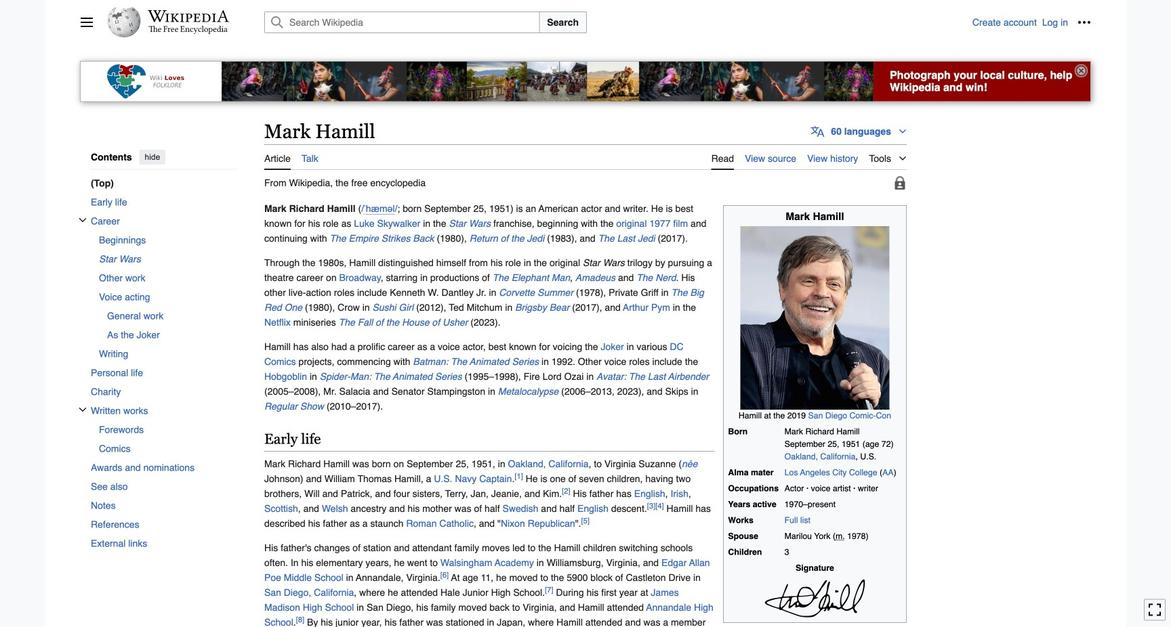 Task type: describe. For each thing, give the bounding box(es) containing it.
page semi-protected image
[[894, 176, 907, 190]]

x small image
[[79, 216, 87, 224]]

log in and more options image
[[1078, 16, 1092, 29]]

personal tools navigation
[[973, 12, 1096, 33]]

wikipedia image
[[148, 10, 229, 22]]

hide image
[[1075, 65, 1088, 77]]

language progressive image
[[811, 125, 825, 138]]



Task type: locate. For each thing, give the bounding box(es) containing it.
Search Wikipedia search field
[[264, 12, 540, 33]]

fullscreen image
[[1149, 604, 1162, 617]]

main content
[[259, 118, 1092, 628]]

the free encyclopedia image
[[149, 26, 228, 35]]

x small image
[[79, 406, 87, 414]]

None search field
[[248, 12, 973, 33]]

menu image
[[80, 16, 94, 29]]



Task type: vqa. For each thing, say whether or not it's contained in the screenshot.
100
no



